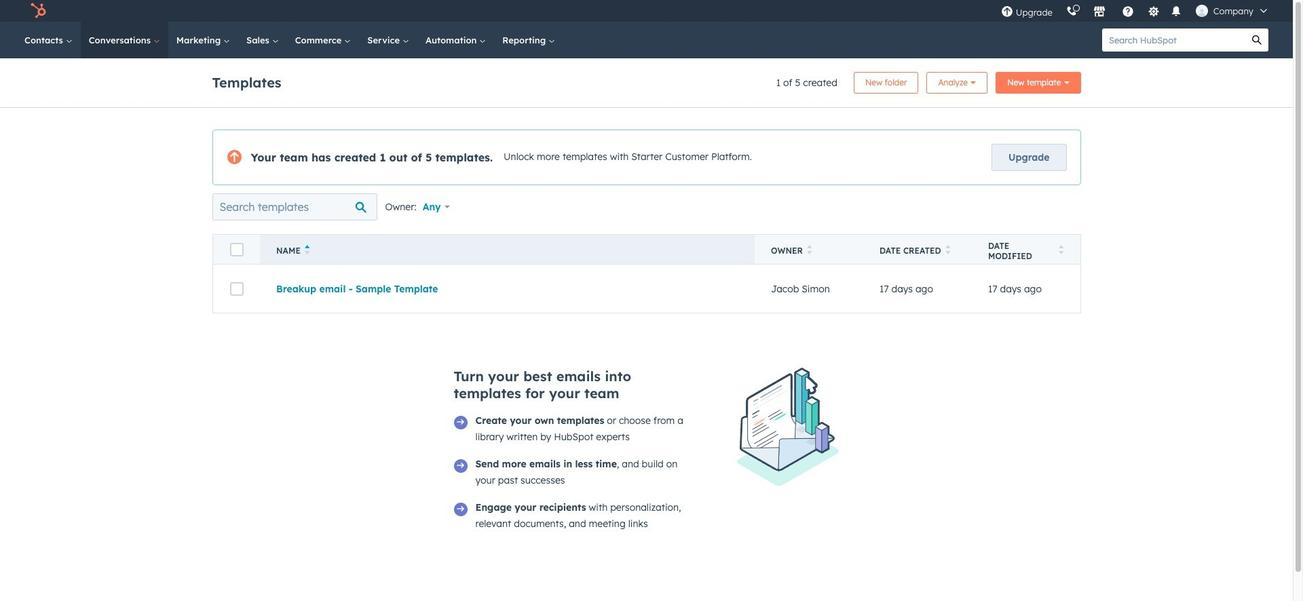 Task type: describe. For each thing, give the bounding box(es) containing it.
press to sort. image for 1st the press to sort. element
[[807, 245, 812, 255]]

press to sort. image
[[946, 245, 951, 255]]

ascending sort. press to sort descending. image
[[305, 245, 310, 255]]

press to sort. image for third the press to sort. element from left
[[1059, 245, 1064, 255]]

marketplaces image
[[1094, 6, 1106, 18]]

ascending sort. press to sort descending. element
[[305, 245, 310, 257]]



Task type: locate. For each thing, give the bounding box(es) containing it.
1 press to sort. image from the left
[[807, 245, 812, 255]]

Search search field
[[212, 194, 377, 221]]

1 horizontal spatial press to sort. element
[[946, 245, 951, 257]]

press to sort. element
[[807, 245, 812, 257], [946, 245, 951, 257], [1059, 245, 1064, 257]]

1 horizontal spatial press to sort. image
[[1059, 245, 1064, 255]]

1 press to sort. element from the left
[[807, 245, 812, 257]]

Search HubSpot search field
[[1103, 29, 1246, 52]]

2 horizontal spatial press to sort. element
[[1059, 245, 1064, 257]]

0 horizontal spatial press to sort. image
[[807, 245, 812, 255]]

3 press to sort. element from the left
[[1059, 245, 1064, 257]]

menu
[[995, 0, 1277, 22]]

press to sort. image
[[807, 245, 812, 255], [1059, 245, 1064, 255]]

banner
[[212, 68, 1081, 94]]

jacob simon image
[[1196, 5, 1208, 17]]

2 press to sort. image from the left
[[1059, 245, 1064, 255]]

2 press to sort. element from the left
[[946, 245, 951, 257]]

0 horizontal spatial press to sort. element
[[807, 245, 812, 257]]



Task type: vqa. For each thing, say whether or not it's contained in the screenshot.
Number corresponding to WhatsApp Phone Number
no



